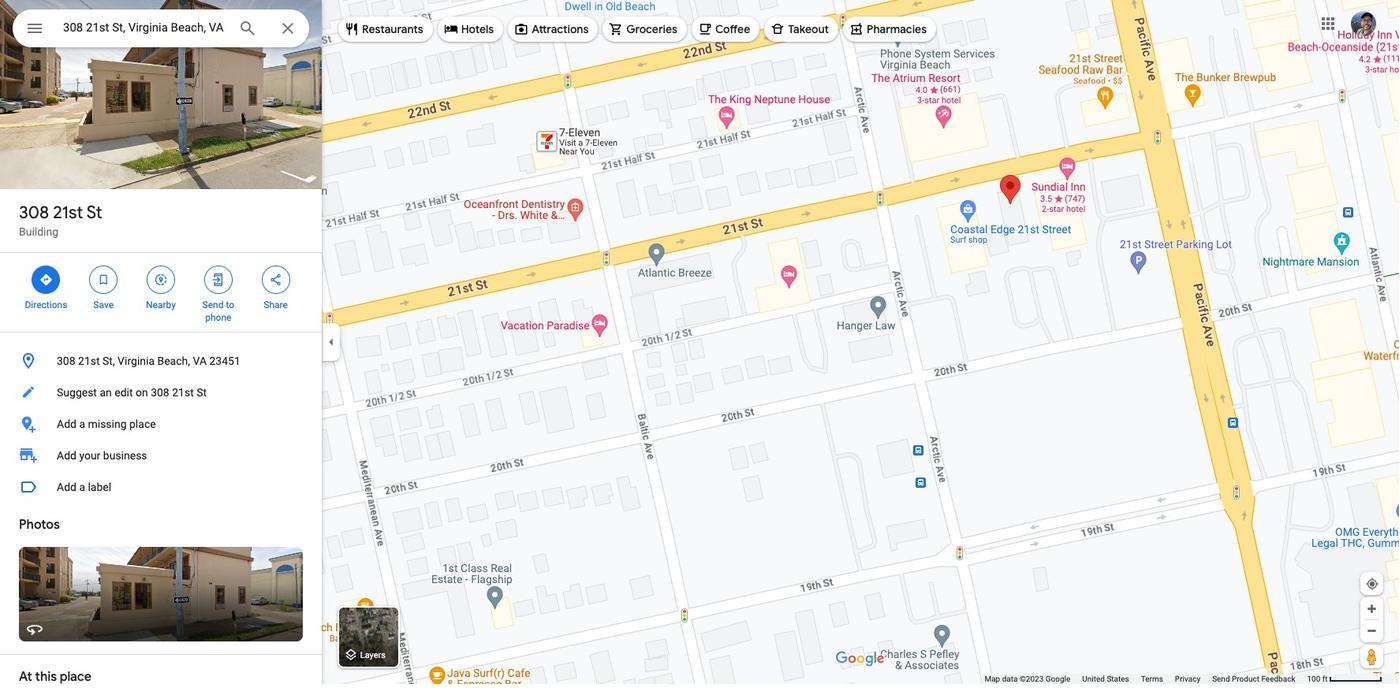 Task type: vqa. For each thing, say whether or not it's contained in the screenshot.
Photos
yes



Task type: locate. For each thing, give the bounding box(es) containing it.
st up 
[[87, 202, 102, 224]]

hotels button
[[438, 10, 504, 48]]

0 vertical spatial st
[[87, 202, 102, 224]]

add
[[57, 418, 76, 431], [57, 450, 76, 462], [57, 481, 76, 494]]

google maps element
[[0, 0, 1400, 685]]

1 vertical spatial add
[[57, 450, 76, 462]]

hotels
[[461, 22, 494, 36]]


[[154, 271, 168, 289]]

None field
[[63, 18, 226, 37]]


[[269, 271, 283, 289]]

308 inside 308 21st st building
[[19, 202, 49, 224]]

add inside 'link'
[[57, 450, 76, 462]]

an
[[100, 387, 112, 399]]

0 vertical spatial 308
[[19, 202, 49, 224]]

footer containing map data ©2023 google
[[985, 675, 1308, 685]]

0 horizontal spatial st
[[87, 202, 102, 224]]

308 21st st building
[[19, 202, 102, 238]]

2 vertical spatial 21st
[[172, 387, 194, 399]]

takeout button
[[765, 10, 839, 48]]

a
[[79, 418, 85, 431], [79, 481, 85, 494]]

terms button
[[1142, 675, 1164, 685]]

united
[[1083, 676, 1106, 684]]

21st left st,
[[78, 355, 100, 368]]

21st for st
[[53, 202, 83, 224]]

add for add a missing place
[[57, 418, 76, 431]]

308 up building
[[19, 202, 49, 224]]

a for missing
[[79, 418, 85, 431]]

photos
[[19, 518, 60, 533]]

add a missing place button
[[0, 409, 322, 440]]

0 horizontal spatial send
[[202, 300, 224, 311]]

1 vertical spatial send
[[1213, 676, 1231, 684]]


[[211, 271, 226, 289]]

1 vertical spatial st
[[197, 387, 207, 399]]

21st for st,
[[78, 355, 100, 368]]

st
[[87, 202, 102, 224], [197, 387, 207, 399]]

308 21st st, virginia beach, va 23451 button
[[0, 346, 322, 377]]

send product feedback button
[[1213, 675, 1296, 685]]

1 horizontal spatial st
[[197, 387, 207, 399]]

21st down beach,
[[172, 387, 194, 399]]

missing
[[88, 418, 127, 431]]


[[96, 271, 111, 289]]

directions
[[25, 300, 67, 311]]

privacy
[[1176, 676, 1201, 684]]

308
[[19, 202, 49, 224], [57, 355, 75, 368], [151, 387, 169, 399]]

21st
[[53, 202, 83, 224], [78, 355, 100, 368], [172, 387, 194, 399]]

add your business link
[[0, 440, 322, 472]]

308 right "on"
[[151, 387, 169, 399]]

send left product
[[1213, 676, 1231, 684]]

pharmacies button
[[844, 10, 937, 48]]

send to phone
[[202, 300, 234, 324]]

1 horizontal spatial 308
[[57, 355, 75, 368]]

a left missing
[[79, 418, 85, 431]]

add down suggest
[[57, 418, 76, 431]]

footer
[[985, 675, 1308, 685]]

show your location image
[[1366, 578, 1380, 592]]

feedback
[[1262, 676, 1296, 684]]

send up phone
[[202, 300, 224, 311]]

2 add from the top
[[57, 450, 76, 462]]

takeout
[[789, 22, 829, 36]]

308 21st St, Virginia Beach, VA 23451 field
[[13, 9, 309, 47]]

2 a from the top
[[79, 481, 85, 494]]

add a label
[[57, 481, 111, 494]]

groceries
[[627, 22, 678, 36]]

layers
[[360, 651, 386, 662]]

footer inside google maps element
[[985, 675, 1308, 685]]

virginia
[[118, 355, 155, 368]]

pharmacies
[[867, 22, 927, 36]]

add a missing place
[[57, 418, 156, 431]]

beach,
[[157, 355, 190, 368]]

business
[[103, 450, 147, 462]]

coffee button
[[692, 10, 760, 48]]

send for send to phone
[[202, 300, 224, 311]]

your
[[79, 450, 101, 462]]

share
[[264, 300, 288, 311]]

0 vertical spatial a
[[79, 418, 85, 431]]

actions for 308 21st st region
[[0, 253, 322, 332]]

2 horizontal spatial 308
[[151, 387, 169, 399]]

0 horizontal spatial 308
[[19, 202, 49, 224]]

ft
[[1323, 676, 1329, 684]]

1 vertical spatial a
[[79, 481, 85, 494]]

send inside the send to phone
[[202, 300, 224, 311]]

100
[[1308, 676, 1321, 684]]

0 vertical spatial 21st
[[53, 202, 83, 224]]

add for add a label
[[57, 481, 76, 494]]

place
[[129, 418, 156, 431]]

1 add from the top
[[57, 418, 76, 431]]

st down va
[[197, 387, 207, 399]]

1 vertical spatial 308
[[57, 355, 75, 368]]

a for label
[[79, 481, 85, 494]]

3 add from the top
[[57, 481, 76, 494]]

21st inside 308 21st st, virginia beach, va 23451 button
[[78, 355, 100, 368]]

21st up building
[[53, 202, 83, 224]]

0 vertical spatial send
[[202, 300, 224, 311]]

2 vertical spatial add
[[57, 481, 76, 494]]

restaurants button
[[339, 10, 433, 48]]

save
[[93, 300, 114, 311]]

send inside send product feedback button
[[1213, 676, 1231, 684]]

to
[[226, 300, 234, 311]]

1 horizontal spatial send
[[1213, 676, 1231, 684]]

 button
[[13, 9, 57, 51]]

send
[[202, 300, 224, 311], [1213, 676, 1231, 684]]

1 vertical spatial 21st
[[78, 355, 100, 368]]

add left your
[[57, 450, 76, 462]]

0 vertical spatial add
[[57, 418, 76, 431]]

add for add your business
[[57, 450, 76, 462]]

add left 'label'
[[57, 481, 76, 494]]

phone
[[205, 313, 232, 324]]

21st inside suggest an edit on 308 21st st button
[[172, 387, 194, 399]]

map
[[985, 676, 1001, 684]]

1 a from the top
[[79, 418, 85, 431]]

21st inside 308 21st st building
[[53, 202, 83, 224]]

a left 'label'
[[79, 481, 85, 494]]

2 vertical spatial 308
[[151, 387, 169, 399]]

308 up suggest
[[57, 355, 75, 368]]



Task type: describe. For each thing, give the bounding box(es) containing it.
collapse side panel image
[[323, 334, 340, 351]]

©2023
[[1020, 676, 1044, 684]]

terms
[[1142, 676, 1164, 684]]

states
[[1107, 676, 1130, 684]]

suggest an edit on 308 21st st
[[57, 387, 207, 399]]

groceries button
[[603, 10, 687, 48]]

edit
[[115, 387, 133, 399]]

add a label button
[[0, 472, 322, 503]]

st,
[[103, 355, 115, 368]]

send product feedback
[[1213, 676, 1296, 684]]

google account: cj baylor  
(christian.baylor@adept.ai) image
[[1352, 11, 1377, 36]]

100 ft
[[1308, 676, 1329, 684]]

united states
[[1083, 676, 1130, 684]]

data
[[1003, 676, 1018, 684]]

308 21st st, virginia beach, va 23451
[[57, 355, 241, 368]]

zoom in image
[[1367, 604, 1379, 616]]

23451
[[210, 355, 241, 368]]

308 for st
[[19, 202, 49, 224]]

308 21st st main content
[[0, 0, 322, 685]]

 search field
[[13, 9, 309, 51]]

coffee
[[716, 22, 751, 36]]

map data ©2023 google
[[985, 676, 1071, 684]]

privacy button
[[1176, 675, 1201, 685]]

nearby
[[146, 300, 176, 311]]

restaurants
[[362, 22, 424, 36]]

on
[[136, 387, 148, 399]]

va
[[193, 355, 207, 368]]

none field inside 308 21st st, virginia beach, va 23451 field
[[63, 18, 226, 37]]

st inside 308 21st st building
[[87, 202, 102, 224]]


[[25, 17, 44, 39]]

attractions button
[[508, 10, 598, 48]]

united states button
[[1083, 675, 1130, 685]]

show street view coverage image
[[1361, 646, 1384, 669]]

google
[[1046, 676, 1071, 684]]

attractions
[[532, 22, 589, 36]]


[[39, 271, 53, 289]]

zoom out image
[[1367, 626, 1379, 638]]

send for send product feedback
[[1213, 676, 1231, 684]]

100 ft button
[[1308, 676, 1383, 684]]

building
[[19, 226, 58, 238]]

add your business
[[57, 450, 147, 462]]

suggest an edit on 308 21st st button
[[0, 377, 322, 409]]

308 for st,
[[57, 355, 75, 368]]

product
[[1233, 676, 1260, 684]]

st inside button
[[197, 387, 207, 399]]

suggest
[[57, 387, 97, 399]]

label
[[88, 481, 111, 494]]



